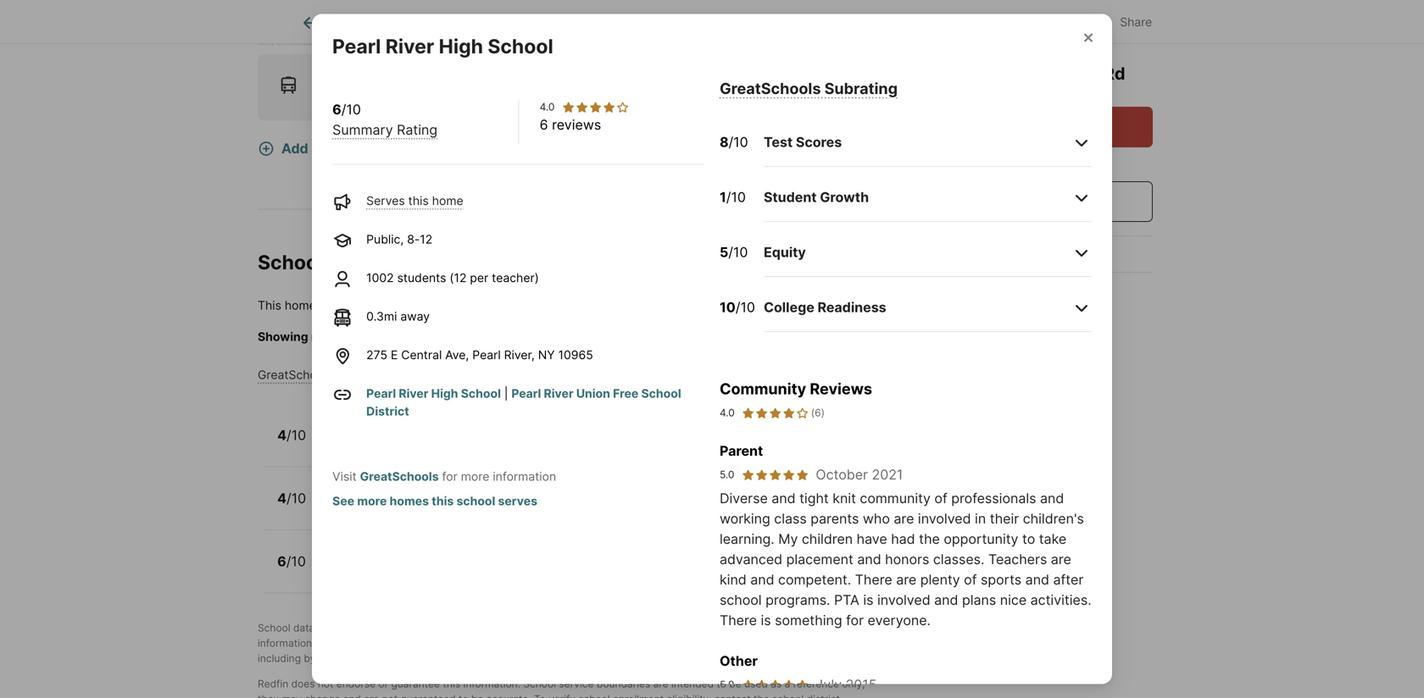 Task type: describe. For each thing, give the bounding box(es) containing it.
2021
[[872, 467, 903, 483]]

franklin
[[325, 420, 378, 436]]

serving
[[734, 330, 776, 344]]

1 vertical spatial involved
[[877, 592, 930, 609]]

greatschools subrating link
[[720, 79, 898, 98]]

a inside "school service boundaries are intended to be used as a reference only; they may change and are not"
[[785, 678, 790, 690]]

0 vertical spatial not
[[318, 678, 333, 690]]

home.
[[803, 330, 837, 344]]

central
[[401, 348, 442, 362]]

rd
[[1104, 63, 1125, 84]]

homes
[[390, 494, 429, 509]]

river for pearl river high school |
[[399, 387, 428, 401]]

5
[[720, 244, 728, 261]]

0 vertical spatial pearl river union free school district link
[[390, 298, 606, 313]]

all
[[672, 330, 685, 344]]

this right guarantee
[[443, 678, 460, 690]]

1 vertical spatial rating
[[393, 368, 428, 382]]

google image
[[262, 24, 318, 46]]

pearl river union free school district
[[366, 387, 681, 419]]

test
[[764, 134, 793, 150]]

pearl for pearl river high school |
[[366, 387, 396, 401]]

their
[[990, 511, 1019, 527]]

and inside "school service boundaries are intended to be used as a reference only; they may change and are not"
[[343, 693, 361, 699]]

a for add
[[311, 140, 319, 157]]

is right pta
[[863, 592, 874, 609]]

|
[[504, 387, 508, 401]]

teachers
[[988, 551, 1047, 568]]

commute
[[322, 140, 384, 157]]

add a commute
[[281, 140, 384, 157]]

information.
[[463, 678, 520, 690]]

are up after
[[1051, 551, 1071, 568]]

showing
[[258, 330, 308, 344]]

2 tab from the left
[[555, 3, 687, 43]]

october
[[816, 467, 868, 483]]

who
[[863, 511, 890, 527]]

showing nearby schools. please check the school district website to see all schools serving this home.
[[258, 330, 837, 344]]

are down honors
[[896, 572, 917, 588]]

are left intended
[[653, 678, 669, 690]]

website
[[587, 330, 631, 344]]

public, inside "pearl river high school" dialog
[[366, 232, 404, 247]]

pearl river high school link
[[366, 387, 501, 401]]

everyone.
[[868, 612, 931, 629]]

this down college
[[779, 330, 799, 344]]

options
[[806, 79, 858, 95]]

learning.
[[720, 531, 775, 548]]

school inside 'evans park school public, k-4 • nearby school • 0.6mi'
[[401, 483, 447, 499]]

add a commute button
[[258, 129, 411, 168]]

4 inside 'evans park school public, k-4 • nearby school • 0.6mi'
[[377, 501, 385, 516]]

knit
[[833, 490, 856, 507]]

8-
[[407, 232, 420, 247]]

pearl river high school
[[332, 34, 553, 58]]

pearl for pearl river union free school district
[[511, 387, 541, 401]]

professionals
[[951, 490, 1036, 507]]

pearl for pearl river high school
[[332, 34, 381, 58]]

away
[[400, 309, 430, 324]]

1002
[[366, 271, 394, 285]]

college readiness
[[764, 299, 886, 316]]

8 /10
[[720, 134, 748, 150]]

a for ,
[[458, 622, 464, 635]]

redfin does not endorse or guarantee this information.
[[258, 678, 520, 690]]

6 reviews
[[540, 117, 601, 133]]

0 vertical spatial free
[[492, 298, 518, 313]]

have
[[857, 531, 887, 548]]

reviews
[[552, 117, 601, 133]]

275
[[366, 348, 387, 362]]

and down have
[[857, 551, 881, 568]]

within
[[332, 298, 365, 313]]

/10 left test
[[729, 134, 748, 150]]

4 left the see
[[277, 490, 287, 507]]

does
[[291, 678, 315, 690]]

0 vertical spatial schools
[[688, 330, 731, 344]]

high for pearl river high school
[[439, 34, 483, 58]]

activities.
[[1031, 592, 1092, 609]]

are down endorse
[[364, 693, 379, 699]]

share
[[1120, 15, 1152, 29]]

schools
[[258, 250, 334, 274]]

reviews
[[810, 380, 872, 398]]

diverse and tight knit community of professionals and working class parents who are involved in their children's learning. my children have had the opportunity to take advanced placement and honors classes. teachers are kind and competent. there are plenty of sports and after school programs. pta is involved and plans nice activities. there is something for everyone.
[[720, 490, 1092, 629]]

0 horizontal spatial for
[[442, 470, 458, 484]]

2 4 /10 from the top
[[277, 490, 306, 507]]

placement
[[786, 551, 853, 568]]

square,
[[694, 79, 743, 95]]

5.0 for other
[[720, 679, 734, 691]]

for inside diverse and tight knit community of professionals and working class parents who are involved in their children's learning. my children have had the opportunity to take advanced placement and honors classes. teachers are kind and competent. there are plenty of sports and after school programs. pta is involved and plans nice activities. there is something for everyone.
[[846, 612, 864, 629]]

4 left franklin
[[277, 427, 287, 444]]

honors
[[885, 551, 929, 568]]

0 vertical spatial 4.0
[[540, 101, 555, 113]]

8
[[720, 134, 729, 150]]

river for pearl river high school
[[386, 34, 434, 58]]

in
[[975, 511, 986, 527]]

by inside the , a nonprofit organization. redfin recommends buyers and renters use greatschools information and ratings as a including by contacting and visiting the schools themselves.
[[304, 653, 316, 665]]

and up children's at the right of page
[[1040, 490, 1064, 507]]

home inside "pearl river high school" dialog
[[432, 194, 463, 208]]

0.6mi
[[493, 501, 523, 516]]

greatschools inside the , a nonprofit organization. redfin recommends buyers and renters use greatschools information and ratings as a including by contacting and visiting the schools themselves.
[[791, 622, 855, 635]]

1 vertical spatial 4.0
[[720, 407, 735, 419]]

to inside diverse and tight knit community of professionals and working class parents who are involved in their children's learning. my children have had the opportunity to take advanced placement and honors classes. teachers are kind and competent. there are plenty of sports and after school programs. pta is involved and plans nice activities. there is something for everyone.
[[1022, 531, 1035, 548]]

pearl river high school element
[[332, 14, 574, 59]]

/10 inside 6 /10 summary rating
[[341, 101, 361, 118]]

2 • from the left
[[483, 501, 489, 516]]

and down 'advanced'
[[750, 572, 774, 588]]

6 for 6 /10 summary rating
[[332, 101, 341, 118]]

district inside pearl river union free school district
[[366, 404, 409, 419]]

greatschools subrating
[[720, 79, 898, 98]]

greatschools link
[[360, 470, 439, 484]]

1 horizontal spatial by
[[373, 622, 385, 635]]

are up had
[[894, 511, 914, 527]]

nearby
[[398, 501, 439, 516]]

(845) 735-3020 button
[[915, 237, 1153, 272]]

203
[[985, 63, 1019, 84]]

test scores button
[[764, 119, 1092, 167]]

kind
[[720, 572, 747, 588]]

school up square
[[488, 34, 553, 58]]

readiness
[[818, 299, 886, 316]]

rating inside 6 /10 summary rating
[[397, 122, 438, 138]]

teacher)
[[492, 271, 539, 285]]

and down plenty on the bottom of page
[[934, 592, 958, 609]]

school inside "school service boundaries are intended to be used as a reference only; they may change and are not"
[[523, 678, 556, 690]]

, a nonprofit organization. redfin recommends buyers and renters use greatschools information and ratings as a including by contacting and visiting the schools themselves.
[[258, 622, 855, 665]]

the up 275 e central ave, pearl river, ny 10965
[[483, 330, 501, 344]]

district
[[545, 330, 584, 344]]

ny
[[538, 348, 555, 362]]

and up redfin does not endorse or guarantee this information.
[[372, 653, 390, 665]]

see
[[332, 494, 354, 509]]

a right ratings
[[386, 637, 391, 650]]

1 /10
[[720, 189, 746, 206]]

2 washington from the left
[[615, 79, 690, 95]]

rating 5.0 out of 5 element for other
[[741, 679, 809, 692]]

community
[[860, 490, 931, 507]]

community reviews
[[720, 380, 872, 398]]

equity
[[764, 244, 806, 261]]

school up showing nearby schools. please check the school district website to see all schools serving this home. on the top
[[520, 298, 560, 313]]

the inside the , a nonprofit organization. redfin recommends buyers and renters use greatschools information and ratings as a including by contacting and visiting the schools themselves.
[[430, 653, 446, 665]]

children's
[[1023, 511, 1084, 527]]

0 horizontal spatial home
[[285, 298, 316, 313]]

competent.
[[778, 572, 851, 588]]

growth
[[820, 189, 869, 206]]

is down programs.
[[761, 612, 771, 629]]

1 vertical spatial more
[[357, 494, 387, 509]]

to down pearl river high school
[[434, 79, 447, 95]]

they
[[258, 693, 279, 699]]

including
[[258, 653, 301, 665]]



Task type: locate. For each thing, give the bounding box(es) containing it.
0 horizontal spatial schools
[[449, 653, 486, 665]]

a right add
[[311, 140, 319, 157]]

• left "0.6mi"
[[483, 501, 489, 516]]

0 horizontal spatial there
[[720, 612, 757, 629]]

6 for 6 reviews
[[540, 117, 548, 133]]

735-
[[1020, 246, 1052, 262]]

map region
[[48, 0, 916, 54]]

opportunity
[[944, 531, 1018, 548]]

1 4 /10 from the top
[[277, 427, 306, 444]]

1 vertical spatial 5.0
[[720, 679, 734, 691]]

0 horizontal spatial public,
[[325, 501, 362, 516]]

•
[[388, 501, 395, 516], [483, 501, 489, 516]]

guarantee
[[391, 678, 440, 690]]

home up 12
[[432, 194, 463, 208]]

1002 students (12 per teacher)
[[366, 271, 539, 285]]

york,
[[780, 79, 812, 95]]

0 horizontal spatial redfin
[[258, 678, 288, 690]]

1 vertical spatial free
[[613, 387, 639, 401]]

203 rockland rd
[[985, 63, 1125, 84]]

add
[[281, 140, 308, 157]]

union inside pearl river union free school district
[[576, 387, 610, 401]]

1 horizontal spatial washington
[[615, 79, 690, 95]]

to inside "school service boundaries are intended to be used as a reference only; they may change and are not"
[[717, 678, 726, 690]]

0 horizontal spatial information
[[258, 637, 312, 650]]

1 horizontal spatial 6
[[332, 101, 341, 118]]

sports
[[981, 572, 1022, 588]]

programs.
[[766, 592, 830, 609]]

my
[[778, 531, 798, 548]]

see more homes this school serves link
[[332, 494, 537, 509]]

1 vertical spatial information
[[258, 637, 312, 650]]

0 vertical spatial public,
[[366, 232, 404, 247]]

pearl down 275
[[366, 387, 396, 401]]

share button
[[1082, 4, 1166, 39]]

1 vertical spatial 4 /10
[[277, 490, 306, 507]]

franklin avenue school
[[325, 420, 480, 436]]

school left |
[[461, 387, 501, 401]]

or up send a message
[[1027, 156, 1041, 173]]

a for send
[[1017, 193, 1025, 210]]

1 vertical spatial public,
[[325, 501, 362, 516]]

nonprofit
[[467, 622, 511, 635]]

0 horizontal spatial 6
[[277, 553, 286, 570]]

0 vertical spatial home
[[432, 194, 463, 208]]

not
[[318, 678, 333, 690], [382, 693, 398, 699]]

summary
[[332, 122, 393, 138], [336, 368, 389, 382]]

rating 4.0 out of 5 element
[[562, 100, 629, 114], [742, 406, 809, 421]]

1 vertical spatial rating 4.0 out of 5 element
[[742, 406, 809, 421]]

redfin
[[578, 622, 609, 635], [258, 678, 288, 690]]

1 vertical spatial for
[[846, 612, 864, 629]]

0 vertical spatial by
[[373, 622, 385, 635]]

0 vertical spatial district
[[563, 298, 606, 313]]

4 /10 left the see
[[277, 490, 306, 507]]

per
[[470, 271, 488, 285]]

1 vertical spatial high
[[431, 387, 458, 401]]

usa
[[842, 79, 870, 95]]

2 rating 5.0 out of 5 element from the top
[[741, 679, 809, 692]]

1 horizontal spatial district
[[563, 298, 606, 313]]

or right endorse
[[378, 678, 388, 690]]

school inside diverse and tight knit community of professionals and working class parents who are involved in their children's learning. my children have had the opportunity to take advanced placement and honors classes. teachers are kind and competent. there are plenty of sports and after school programs. pta is involved and plans nice activities. there is something for everyone.
[[720, 592, 762, 609]]

to up 'teachers'
[[1022, 531, 1035, 548]]

0 vertical spatial high
[[439, 34, 483, 58]]

information up serves
[[493, 470, 556, 484]]

1 vertical spatial not
[[382, 693, 398, 699]]

reference
[[793, 678, 839, 690]]

endorse
[[336, 678, 376, 690]]

summary down 275
[[336, 368, 389, 382]]

public, left 8-
[[366, 232, 404, 247]]

0 vertical spatial rating
[[397, 122, 438, 138]]

2 5.0 from the top
[[720, 679, 734, 691]]

involved up everyone.
[[877, 592, 930, 609]]

0 horizontal spatial washington
[[451, 79, 526, 95]]

free inside pearl river union free school district
[[613, 387, 639, 401]]

district up franklin avenue school
[[366, 404, 409, 419]]

school inside pearl river union free school district
[[641, 387, 681, 401]]

the down 1002
[[369, 298, 387, 313]]

use
[[771, 622, 788, 635]]

0 vertical spatial involved
[[918, 511, 971, 527]]

/10 up commute
[[341, 101, 361, 118]]

pearl river union free school district link
[[390, 298, 606, 313], [366, 387, 681, 419]]

to left see
[[634, 330, 646, 344]]

school
[[505, 330, 542, 344], [456, 494, 495, 509], [442, 501, 479, 516], [720, 592, 762, 609]]

public, 8-12
[[366, 232, 433, 247]]

information inside the , a nonprofit organization. redfin recommends buyers and renters use greatschools information and ratings as a including by contacting and visiting the schools themselves.
[[258, 637, 312, 650]]

not down redfin does not endorse or guarantee this information.
[[382, 693, 398, 699]]

1 vertical spatial union
[[576, 387, 610, 401]]

as right ratings
[[372, 637, 383, 650]]

the inside diverse and tight knit community of professionals and working class parents who are involved in their children's learning. my children have had the opportunity to take advanced placement and honors classes. teachers are kind and competent. there are plenty of sports and after school programs. pta is involved and plans nice activities. there is something for everyone.
[[919, 531, 940, 548]]

to washington square park, washington square, new york, ny, usa
[[434, 79, 870, 95]]

this down visit greatschools for more information
[[432, 494, 454, 509]]

union down per
[[455, 298, 489, 313]]

rating 5.0 out of 5 element down other in the bottom right of the page
[[741, 679, 809, 692]]

1 horizontal spatial rating 4.0 out of 5 element
[[742, 406, 809, 421]]

for
[[442, 470, 458, 484], [846, 612, 864, 629]]

pearl right |
[[511, 387, 541, 401]]

home right this
[[285, 298, 316, 313]]

see
[[649, 330, 669, 344]]

275 e central ave, pearl river, ny 10965
[[366, 348, 593, 362]]

pearl river union free school district link down 'river,'
[[366, 387, 681, 419]]

0 vertical spatial there
[[855, 572, 892, 588]]

5.0
[[720, 469, 734, 481], [720, 679, 734, 691]]

0 vertical spatial information
[[493, 470, 556, 484]]

class
[[774, 511, 807, 527]]

involved left in
[[918, 511, 971, 527]]

0 vertical spatial redfin
[[578, 622, 609, 635]]

as
[[372, 637, 383, 650], [771, 678, 782, 690]]

rating down central in the left of the page
[[393, 368, 428, 382]]

send
[[980, 193, 1014, 210]]

schools inside the , a nonprofit organization. redfin recommends buyers and renters use greatschools information and ratings as a including by contacting and visiting the schools themselves.
[[449, 653, 486, 665]]

a right "send"
[[1017, 193, 1025, 210]]

0 vertical spatial as
[[372, 637, 383, 650]]

1 horizontal spatial not
[[382, 693, 398, 699]]

1 horizontal spatial information
[[493, 470, 556, 484]]

rating 5.0 out of 5 element for parent
[[741, 468, 809, 482]]

1 horizontal spatial as
[[771, 678, 782, 690]]

0 horizontal spatial as
[[372, 637, 383, 650]]

schools down ,
[[449, 653, 486, 665]]

river up avenue on the bottom of page
[[399, 387, 428, 401]]

1 rating 5.0 out of 5 element from the top
[[741, 468, 809, 482]]

a inside button
[[311, 140, 319, 157]]

1 tab from the left
[[417, 3, 555, 43]]

1 washington from the left
[[451, 79, 526, 95]]

pearl inside pearl river union free school district
[[511, 387, 541, 401]]

1 horizontal spatial •
[[483, 501, 489, 516]]

pearl river union free school district link down teacher)
[[390, 298, 606, 313]]

1 horizontal spatial of
[[964, 572, 977, 588]]

by up does
[[304, 653, 316, 665]]

and up contacting
[[315, 637, 333, 650]]

school
[[488, 34, 553, 58], [520, 298, 560, 313], [461, 387, 501, 401], [641, 387, 681, 401], [434, 420, 480, 436], [401, 483, 447, 499], [258, 622, 290, 635], [523, 678, 556, 690]]

/10 left franklin
[[287, 427, 306, 444]]

data
[[293, 622, 315, 635]]

river inside pearl river union free school district
[[544, 387, 574, 401]]

0 horizontal spatial free
[[492, 298, 518, 313]]

0 horizontal spatial union
[[455, 298, 489, 313]]

evans park school public, k-4 • nearby school • 0.6mi
[[325, 483, 523, 516]]

1
[[720, 189, 726, 206]]

5.0 down parent
[[720, 469, 734, 481]]

contacting
[[318, 653, 370, 665]]

0 horizontal spatial or
[[378, 678, 388, 690]]

school service boundaries are intended to be used as a reference only; they may change and are not
[[258, 678, 865, 699]]

ratings
[[336, 637, 369, 650]]

after
[[1053, 572, 1084, 588]]

1 horizontal spatial or
[[1027, 156, 1041, 173]]

0 vertical spatial summary
[[332, 122, 393, 138]]

1 vertical spatial redfin
[[258, 678, 288, 690]]

summary inside 6 /10 summary rating
[[332, 122, 393, 138]]

rating 4.0 out of 5 element down park,
[[562, 100, 629, 114]]

nearby
[[311, 330, 351, 344]]

school inside 'evans park school public, k-4 • nearby school • 0.6mi'
[[442, 501, 479, 516]]

a inside 'button'
[[1017, 193, 1025, 210]]

(845) 735-3020
[[980, 246, 1088, 262]]

rating
[[397, 122, 438, 138], [393, 368, 428, 382]]

1 horizontal spatial more
[[461, 470, 489, 484]]

3020
[[1052, 246, 1088, 262]]

1 vertical spatial as
[[771, 678, 782, 690]]

parent
[[720, 443, 763, 459]]

washington right park,
[[615, 79, 690, 95]]

/10 left "student"
[[726, 189, 746, 206]]

union down 10965
[[576, 387, 610, 401]]

diverse
[[720, 490, 768, 507]]

2 horizontal spatial 6
[[540, 117, 548, 133]]

/10 left equity
[[728, 244, 748, 261]]

or
[[1027, 156, 1041, 173], [378, 678, 388, 690]]

schools right all
[[688, 330, 731, 344]]

river down ny
[[544, 387, 574, 401]]

by right the provided
[[373, 622, 385, 635]]

1 vertical spatial rating 5.0 out of 5 element
[[741, 679, 809, 692]]

free
[[492, 298, 518, 313], [613, 387, 639, 401]]

information
[[493, 470, 556, 484], [258, 637, 312, 650]]

check
[[446, 330, 480, 344]]

community
[[720, 380, 806, 398]]

0 horizontal spatial 4.0
[[540, 101, 555, 113]]

1 horizontal spatial free
[[613, 387, 639, 401]]

there up pta
[[855, 572, 892, 588]]

send a message button
[[915, 181, 1153, 222]]

6 /10 summary rating
[[332, 101, 438, 138]]

is right data
[[318, 622, 325, 635]]

more right the see
[[357, 494, 387, 509]]

1 • from the left
[[388, 501, 395, 516]]

0 vertical spatial or
[[1027, 156, 1041, 173]]

6 inside 6 /10 summary rating
[[332, 101, 341, 118]]

are
[[894, 511, 914, 527], [1051, 551, 1071, 568], [896, 572, 917, 588], [653, 678, 669, 690], [364, 693, 379, 699]]

0 horizontal spatial of
[[935, 490, 947, 507]]

0 vertical spatial 4 /10
[[277, 427, 306, 444]]

1 horizontal spatial home
[[432, 194, 463, 208]]

as right the used
[[771, 678, 782, 690]]

0 vertical spatial rating 4.0 out of 5 element
[[562, 100, 629, 114]]

school down themselves.
[[523, 678, 556, 690]]

1 vertical spatial by
[[304, 653, 316, 665]]

0 vertical spatial union
[[455, 298, 489, 313]]

serves
[[366, 194, 405, 208]]

and down endorse
[[343, 693, 361, 699]]

/10 up data
[[286, 553, 306, 570]]

1 vertical spatial summary
[[336, 368, 389, 382]]

school up nearby
[[401, 483, 447, 499]]

union
[[455, 298, 489, 313], [576, 387, 610, 401]]

tab
[[417, 3, 555, 43], [555, 3, 687, 43]]

not inside "school service boundaries are intended to be used as a reference only; they may change and are not"
[[382, 693, 398, 699]]

only;
[[842, 678, 865, 690]]

1 horizontal spatial redfin
[[578, 622, 609, 635]]

1 5.0 from the top
[[720, 469, 734, 481]]

0 horizontal spatial rating 4.0 out of 5 element
[[562, 100, 629, 114]]

a left reference
[[785, 678, 790, 690]]

/10 left the see
[[287, 490, 306, 507]]

and right buyers on the left bottom of the page
[[713, 622, 731, 635]]

as inside the , a nonprofit organization. redfin recommends buyers and renters use greatschools information and ratings as a including by contacting and visiting the schools themselves.
[[372, 637, 383, 650]]

1 vertical spatial home
[[285, 298, 316, 313]]

school left data
[[258, 622, 290, 635]]

free down website
[[613, 387, 639, 401]]

this right serves
[[408, 194, 429, 208]]

1 horizontal spatial union
[[576, 387, 610, 401]]

4 down park
[[377, 501, 385, 516]]

tab list
[[258, 0, 700, 43]]

0 vertical spatial rating 5.0 out of 5 element
[[741, 468, 809, 482]]

0 horizontal spatial •
[[388, 501, 395, 516]]

is left within
[[319, 298, 328, 313]]

rating 5.0 out of 5 element up diverse
[[741, 468, 809, 482]]

send a message
[[980, 193, 1087, 210]]

1 vertical spatial or
[[378, 678, 388, 690]]

river down 1002 students (12 per teacher) at the left
[[423, 298, 453, 313]]

take
[[1039, 531, 1067, 548]]

redfin right organization.
[[578, 622, 609, 635]]

1 horizontal spatial schools
[[688, 330, 731, 344]]

river up 6 /10 summary rating
[[386, 34, 434, 58]]

pearl right google image
[[332, 34, 381, 58]]

working
[[720, 511, 770, 527]]

4 /10 left franklin
[[277, 427, 306, 444]]

a right ,
[[458, 622, 464, 635]]

10
[[720, 299, 736, 316]]

used
[[744, 678, 768, 690]]

the right visiting
[[430, 653, 446, 665]]

public, down evans
[[325, 501, 362, 516]]

for down pta
[[846, 612, 864, 629]]

information inside "pearl river high school" dialog
[[493, 470, 556, 484]]

0 horizontal spatial by
[[304, 653, 316, 665]]

1 vertical spatial of
[[964, 572, 977, 588]]

(12
[[450, 271, 467, 285]]

0 vertical spatial for
[[442, 470, 458, 484]]

/10 up serving
[[736, 299, 755, 316]]

school down see
[[641, 387, 681, 401]]

pta
[[834, 592, 859, 609]]

as inside "school service boundaries are intended to be used as a reference only; they may change and are not"
[[771, 678, 782, 690]]

(845) 735-3020 link
[[915, 237, 1153, 272]]

subrating
[[824, 79, 898, 98]]

visit
[[332, 470, 357, 484]]

6 for 6 /10
[[277, 553, 286, 570]]

0 vertical spatial 5.0
[[720, 469, 734, 481]]

0 horizontal spatial more
[[357, 494, 387, 509]]

schools.
[[354, 330, 403, 344]]

pearl river high school dialog
[[312, 14, 1112, 699]]

of
[[935, 490, 947, 507], [964, 572, 977, 588]]

1 horizontal spatial there
[[855, 572, 892, 588]]

1 horizontal spatial for
[[846, 612, 864, 629]]

not up change on the left bottom of the page
[[318, 678, 333, 690]]

intended
[[671, 678, 714, 690]]

1 vertical spatial there
[[720, 612, 757, 629]]

pearl down students
[[390, 298, 420, 313]]

test scores
[[764, 134, 842, 150]]

1 horizontal spatial 4.0
[[720, 407, 735, 419]]

10 /10
[[720, 299, 755, 316]]

and down 'teachers'
[[1025, 572, 1049, 588]]

there up other in the bottom right of the page
[[720, 612, 757, 629]]

river for pearl river union free school district
[[544, 387, 574, 401]]

1 horizontal spatial public,
[[366, 232, 404, 247]]

school down pearl river high school |
[[434, 420, 480, 436]]

1 vertical spatial district
[[366, 404, 409, 419]]

0.3mi away
[[366, 309, 430, 324]]

rating 5.0 out of 5 element
[[741, 468, 809, 482], [741, 679, 809, 692]]

serves
[[498, 494, 537, 509]]

5.0 for parent
[[720, 469, 734, 481]]

0 horizontal spatial not
[[318, 678, 333, 690]]

of right community at the bottom right
[[935, 490, 947, 507]]

pearl right 'ave,'
[[472, 348, 501, 362]]

and up class
[[772, 490, 796, 507]]

5.0 down other in the bottom right of the page
[[720, 679, 734, 691]]

public, inside 'evans park school public, k-4 • nearby school • 0.6mi'
[[325, 501, 362, 516]]

equity button
[[764, 229, 1092, 277]]

high for pearl river high school |
[[431, 387, 458, 401]]

redfin inside the , a nonprofit organization. redfin recommends buyers and renters use greatschools information and ratings as a including by contacting and visiting the schools themselves.
[[578, 622, 609, 635]]

parents
[[811, 511, 859, 527]]

free down teacher)
[[492, 298, 518, 313]]

4.0 up parent
[[720, 407, 735, 419]]

rating 4.0 out of 5 element down community
[[742, 406, 809, 421]]

1 vertical spatial pearl river union free school district link
[[366, 387, 681, 419]]

k-
[[365, 501, 377, 516]]

summary up commute
[[332, 122, 393, 138]]

washington
[[451, 79, 526, 95], [615, 79, 690, 95]]

please
[[406, 330, 443, 344]]

0 vertical spatial more
[[461, 470, 489, 484]]

0 vertical spatial of
[[935, 490, 947, 507]]

0 horizontal spatial district
[[366, 404, 409, 419]]

• down park
[[388, 501, 395, 516]]

avenue
[[381, 420, 431, 436]]

of up "plans"
[[964, 572, 977, 588]]

1 vertical spatial schools
[[449, 653, 486, 665]]



Task type: vqa. For each thing, say whether or not it's contained in the screenshot.
Save search
no



